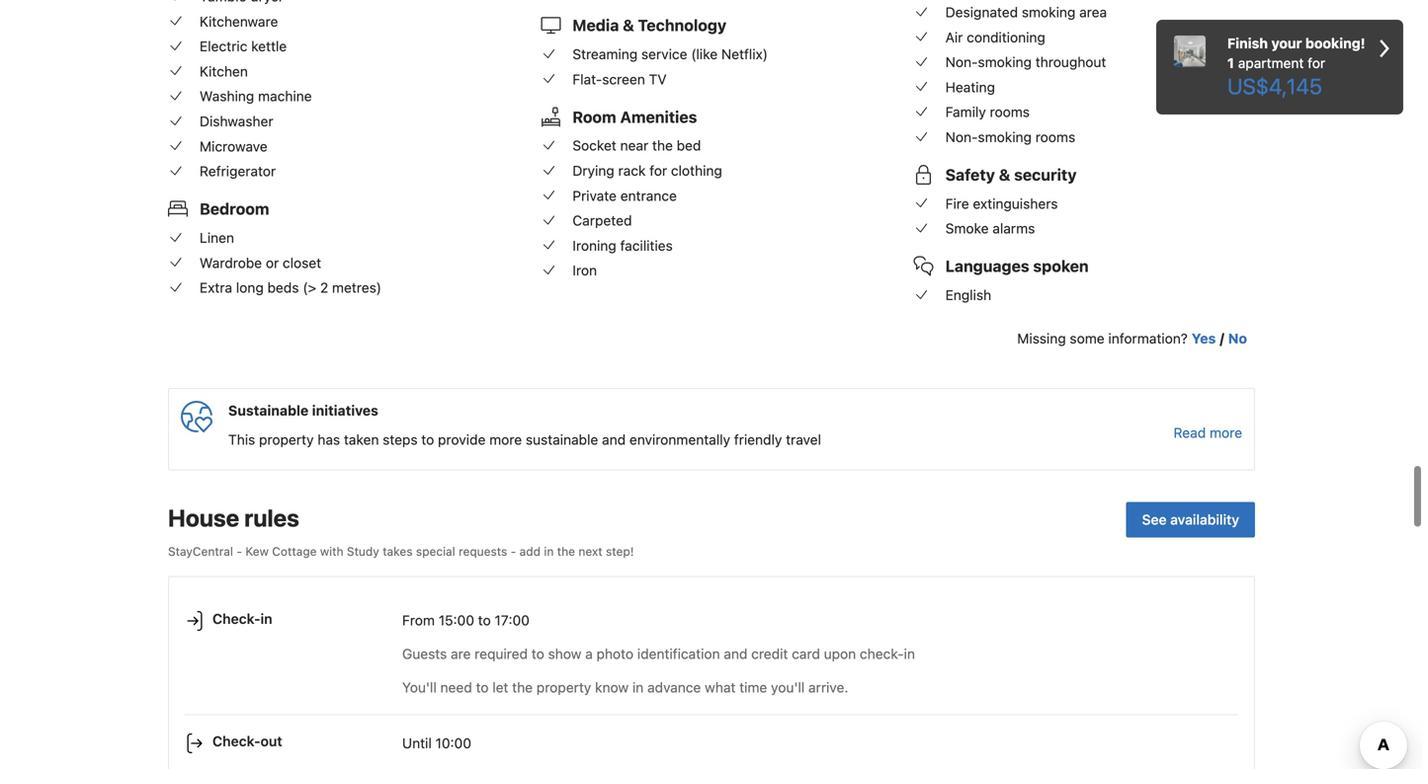 Task type: locate. For each thing, give the bounding box(es) containing it.
rooms
[[990, 104, 1030, 120], [1036, 129, 1076, 145]]

smoking down family rooms in the top right of the page
[[978, 129, 1032, 145]]

time
[[740, 680, 767, 696]]

private entrance
[[573, 188, 677, 204]]

1 horizontal spatial &
[[999, 166, 1010, 184]]

check-
[[213, 611, 261, 628], [213, 734, 261, 750]]

bed
[[677, 138, 701, 154]]

sustainable
[[526, 432, 598, 448]]

conditioning
[[967, 29, 1046, 45]]

spoken
[[1033, 257, 1089, 276]]

machine
[[258, 88, 312, 104]]

for down "booking!"
[[1308, 55, 1326, 71]]

2 vertical spatial the
[[512, 680, 533, 696]]

0 vertical spatial property
[[259, 432, 314, 448]]

1 vertical spatial and
[[724, 647, 748, 663]]

guests
[[402, 647, 447, 663]]

more right provide
[[489, 432, 522, 448]]

1 vertical spatial check-
[[213, 734, 261, 750]]

0 vertical spatial check-
[[213, 611, 261, 628]]

0 horizontal spatial the
[[512, 680, 533, 696]]

1 horizontal spatial rooms
[[1036, 129, 1076, 145]]

property down sustainable initiatives
[[259, 432, 314, 448]]

next
[[579, 545, 603, 559]]

throughout
[[1036, 54, 1106, 70]]

1 - from the left
[[237, 545, 242, 559]]

your
[[1272, 35, 1302, 51]]

rightchevron image
[[1380, 34, 1390, 63]]

metres)
[[332, 280, 382, 296]]

0 vertical spatial rooms
[[990, 104, 1030, 120]]

0 horizontal spatial for
[[650, 163, 667, 179]]

2
[[320, 280, 328, 296]]

-
[[237, 545, 242, 559], [511, 545, 516, 559]]

socket
[[573, 138, 617, 154]]

rooms up security
[[1036, 129, 1076, 145]]

check- for out
[[213, 734, 261, 750]]

& right media
[[623, 16, 634, 35]]

finish your booking! 1 apartment for us$4,145
[[1228, 35, 1365, 99]]

- left kew
[[237, 545, 242, 559]]

card
[[792, 647, 820, 663]]

read
[[1174, 425, 1206, 441]]

area
[[1079, 4, 1107, 20]]

non- for non-smoking rooms
[[946, 129, 978, 145]]

yes
[[1192, 331, 1216, 347]]

the left the bed
[[652, 138, 673, 154]]

the
[[652, 138, 673, 154], [557, 545, 575, 559], [512, 680, 533, 696]]

designated smoking area
[[946, 4, 1107, 20]]

takes
[[383, 545, 413, 559]]

1 check- from the top
[[213, 611, 261, 628]]

check-in
[[213, 611, 272, 628]]

streaming service (like netflix)
[[573, 46, 768, 62]]

refrigerator
[[200, 163, 276, 180]]

socket near the bed
[[573, 138, 701, 154]]

missing
[[1017, 331, 1066, 347]]

0 vertical spatial &
[[623, 16, 634, 35]]

no button
[[1228, 329, 1247, 349]]

initiatives
[[312, 403, 378, 419]]

security
[[1014, 166, 1077, 184]]

see
[[1142, 512, 1167, 528]]

1 non- from the top
[[946, 54, 978, 70]]

0 horizontal spatial -
[[237, 545, 242, 559]]

kitchen
[[200, 63, 248, 79]]

ironing facilities
[[573, 238, 673, 254]]

2 check- from the top
[[213, 734, 261, 750]]

with
[[320, 545, 344, 559]]

&
[[623, 16, 634, 35], [999, 166, 1010, 184]]

check- for in
[[213, 611, 261, 628]]

0 vertical spatial smoking
[[1022, 4, 1076, 20]]

electric
[[200, 38, 247, 54]]

the left next
[[557, 545, 575, 559]]

sustainable initiatives
[[228, 403, 378, 419]]

& up fire extinguishers
[[999, 166, 1010, 184]]

property
[[259, 432, 314, 448], [537, 680, 591, 696]]

to right steps
[[421, 432, 434, 448]]

1 vertical spatial smoking
[[978, 54, 1032, 70]]

smoking for rooms
[[978, 129, 1032, 145]]

english
[[946, 287, 992, 303]]

rack
[[618, 163, 646, 179]]

for right rack at the left of page
[[650, 163, 667, 179]]

out
[[261, 734, 282, 750]]

the right let
[[512, 680, 533, 696]]

1 vertical spatial non-
[[946, 129, 978, 145]]

1 horizontal spatial property
[[537, 680, 591, 696]]

smoke
[[946, 221, 989, 237]]

0 vertical spatial the
[[652, 138, 673, 154]]

1 vertical spatial the
[[557, 545, 575, 559]]

closet
[[283, 255, 321, 271]]

staycentral - kew cottage with study takes special requests - add in the next step!
[[168, 545, 634, 559]]

property down show
[[537, 680, 591, 696]]

1
[[1228, 55, 1235, 71]]

10:00
[[435, 736, 471, 752]]

to left 17:00 on the bottom left of page
[[478, 613, 491, 629]]

and left the credit
[[724, 647, 748, 663]]

smoking down conditioning
[[978, 54, 1032, 70]]

heating
[[946, 79, 995, 95]]

electric kettle
[[200, 38, 287, 54]]

1 horizontal spatial and
[[724, 647, 748, 663]]

1 horizontal spatial for
[[1308, 55, 1326, 71]]

0 vertical spatial and
[[602, 432, 626, 448]]

1 vertical spatial &
[[999, 166, 1010, 184]]

friendly
[[734, 432, 782, 448]]

non- down the air
[[946, 54, 978, 70]]

provide
[[438, 432, 486, 448]]

media & technology
[[573, 16, 727, 35]]

1 horizontal spatial -
[[511, 545, 516, 559]]

you'll
[[402, 680, 437, 696]]

non-smoking throughout
[[946, 54, 1106, 70]]

smoking left area
[[1022, 4, 1076, 20]]

beds
[[267, 280, 299, 296]]

2 non- from the top
[[946, 129, 978, 145]]

know
[[595, 680, 629, 696]]

in
[[544, 545, 554, 559], [261, 611, 272, 628], [904, 647, 915, 663], [632, 680, 644, 696]]

see availability button
[[1126, 502, 1255, 538]]

arrive.
[[808, 680, 848, 696]]

to left let
[[476, 680, 489, 696]]

no
[[1228, 331, 1247, 347]]

0 vertical spatial non-
[[946, 54, 978, 70]]

2 vertical spatial smoking
[[978, 129, 1032, 145]]

has
[[318, 432, 340, 448]]

smoke alarms
[[946, 221, 1035, 237]]

1 horizontal spatial more
[[1210, 425, 1242, 441]]

advance
[[647, 680, 701, 696]]

non- down family
[[946, 129, 978, 145]]

0 vertical spatial for
[[1308, 55, 1326, 71]]

0 horizontal spatial &
[[623, 16, 634, 35]]

- left add
[[511, 545, 516, 559]]

a
[[585, 647, 593, 663]]

more right read
[[1210, 425, 1242, 441]]

rooms up non-smoking rooms
[[990, 104, 1030, 120]]

staycentral
[[168, 545, 233, 559]]

smoking for area
[[1022, 4, 1076, 20]]

and right sustainable
[[602, 432, 626, 448]]

2 - from the left
[[511, 545, 516, 559]]

more inside button
[[1210, 425, 1242, 441]]

wardrobe
[[200, 255, 262, 271]]



Task type: describe. For each thing, give the bounding box(es) containing it.
house rules
[[168, 504, 299, 532]]

streaming
[[573, 46, 638, 62]]

smoking for throughout
[[978, 54, 1032, 70]]

kew
[[245, 545, 269, 559]]

flat-screen tv
[[573, 71, 667, 87]]

carpeted
[[573, 213, 632, 229]]

availability
[[1170, 512, 1239, 528]]

taken
[[344, 432, 379, 448]]

until 10:00
[[402, 736, 471, 752]]

from
[[402, 613, 435, 629]]

safety
[[946, 166, 995, 184]]

(>
[[303, 280, 316, 296]]

family rooms
[[946, 104, 1030, 120]]

guests are required to show a photo identification and credit card upon check-in
[[402, 647, 915, 663]]

required
[[475, 647, 528, 663]]

rules
[[244, 504, 299, 532]]

check-out
[[213, 734, 282, 750]]

let
[[492, 680, 508, 696]]

fire extinguishers
[[946, 196, 1058, 212]]

yes button
[[1192, 329, 1216, 349]]

iron
[[573, 263, 597, 279]]

netflix)
[[721, 46, 768, 62]]

/
[[1220, 331, 1224, 347]]

1 vertical spatial rooms
[[1036, 129, 1076, 145]]

identification
[[637, 647, 720, 663]]

0 horizontal spatial rooms
[[990, 104, 1030, 120]]

house
[[168, 504, 239, 532]]

cottage
[[272, 545, 317, 559]]

until
[[402, 736, 432, 752]]

extra long beds (> 2 metres)
[[200, 280, 382, 296]]

safety & security
[[946, 166, 1077, 184]]

finish
[[1228, 35, 1268, 51]]

designated
[[946, 4, 1018, 20]]

in right the upon
[[904, 647, 915, 663]]

amenities
[[620, 108, 697, 126]]

facilities
[[620, 238, 673, 254]]

steps
[[383, 432, 418, 448]]

entrance
[[620, 188, 677, 204]]

0 horizontal spatial and
[[602, 432, 626, 448]]

tv
[[649, 71, 667, 87]]

0 horizontal spatial property
[[259, 432, 314, 448]]

& for media
[[623, 16, 634, 35]]

washing machine
[[200, 88, 312, 104]]

fire
[[946, 196, 969, 212]]

17:00
[[495, 613, 530, 629]]

see availability
[[1142, 512, 1239, 528]]

for inside finish your booking! 1 apartment for us$4,145
[[1308, 55, 1326, 71]]

& for safety
[[999, 166, 1010, 184]]

clothing
[[671, 163, 722, 179]]

you'll
[[771, 680, 805, 696]]

1 vertical spatial for
[[650, 163, 667, 179]]

to left show
[[532, 647, 544, 663]]

non- for non-smoking throughout
[[946, 54, 978, 70]]

upon
[[824, 647, 856, 663]]

in down kew
[[261, 611, 272, 628]]

or
[[266, 255, 279, 271]]

sustainable
[[228, 403, 309, 419]]

kitchenware
[[200, 13, 278, 29]]

booking!
[[1306, 35, 1365, 51]]

bedroom
[[200, 200, 269, 219]]

photo
[[596, 647, 634, 663]]

(like
[[691, 46, 718, 62]]

read more
[[1174, 425, 1242, 441]]

air conditioning
[[946, 29, 1046, 45]]

us$4,145
[[1228, 73, 1322, 99]]

dishwasher
[[200, 113, 273, 129]]

need
[[440, 680, 472, 696]]

screen
[[602, 71, 645, 87]]

special
[[416, 545, 455, 559]]

study
[[347, 545, 379, 559]]

languages spoken
[[946, 257, 1089, 276]]

check-
[[860, 647, 904, 663]]

drying rack for clothing
[[573, 163, 722, 179]]

room
[[573, 108, 616, 126]]

in right the know
[[632, 680, 644, 696]]

kettle
[[251, 38, 287, 54]]

credit
[[751, 647, 788, 663]]

technology
[[638, 16, 727, 35]]

15:00
[[439, 613, 474, 629]]

1 vertical spatial property
[[537, 680, 591, 696]]

add
[[520, 545, 541, 559]]

1 horizontal spatial the
[[557, 545, 575, 559]]

information?
[[1108, 331, 1188, 347]]

step!
[[606, 545, 634, 559]]

in right add
[[544, 545, 554, 559]]

you'll need to let the property know in advance what time you'll arrive.
[[402, 680, 848, 696]]

requests
[[459, 545, 507, 559]]

0 horizontal spatial more
[[489, 432, 522, 448]]

2 horizontal spatial the
[[652, 138, 673, 154]]

linen
[[200, 230, 234, 246]]

some
[[1070, 331, 1105, 347]]



Task type: vqa. For each thing, say whether or not it's contained in the screenshot.
topmost and
yes



